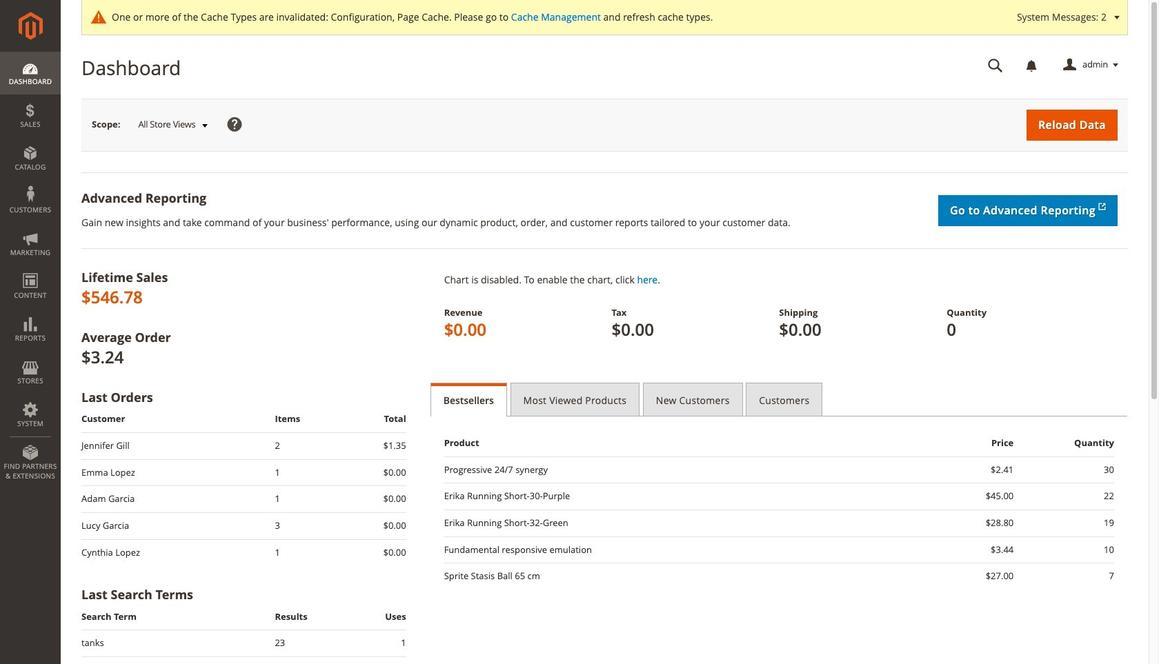 Task type: describe. For each thing, give the bounding box(es) containing it.
magento admin panel image
[[18, 12, 42, 40]]



Task type: locate. For each thing, give the bounding box(es) containing it.
tab list
[[430, 383, 1129, 417]]

None text field
[[979, 53, 1013, 77]]

menu bar
[[0, 52, 61, 488]]



